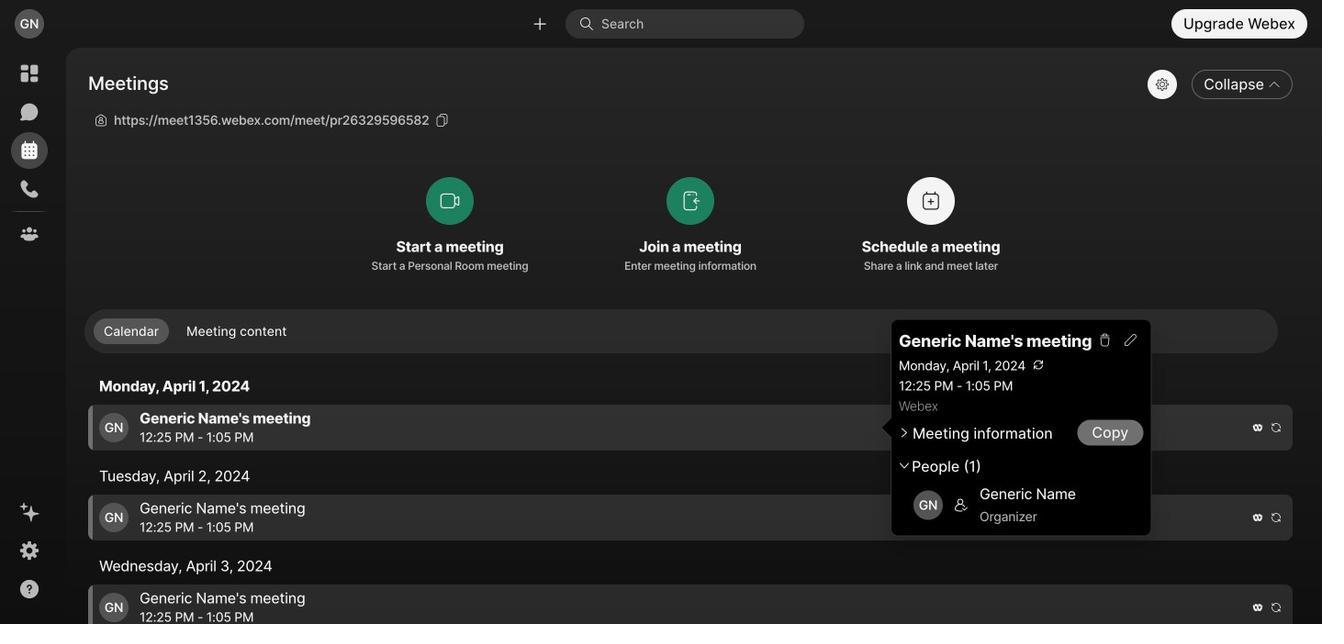 Task type: locate. For each thing, give the bounding box(es) containing it.
meeting response image
[[954, 498, 969, 513]]

generic name (genericname382024@gmail.com · organizer) list item
[[899, 481, 1143, 529]]

navigation
[[0, 48, 59, 624]]



Task type: describe. For each thing, give the bounding box(es) containing it.
april 1, 2024 12:25 pm to 1:05 pm generic name's meeting recurring meeting,  generic name list item
[[88, 405, 1293, 451]]

webex tab list
[[11, 55, 48, 252]]

arrow down_12 image
[[899, 460, 908, 471]]

recurring_12 image
[[1033, 359, 1044, 370]]



Task type: vqa. For each thing, say whether or not it's contained in the screenshot.
Valiant List Item at left top
no



